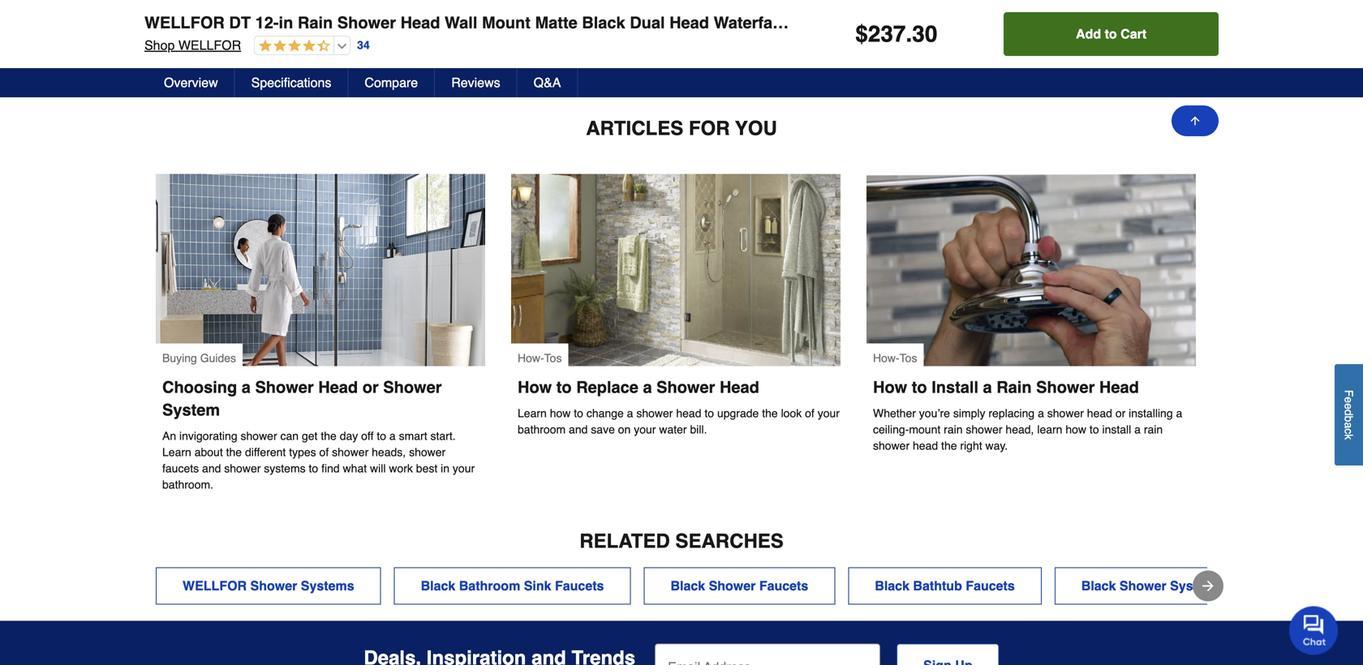 Task type: vqa. For each thing, say whether or not it's contained in the screenshot.
Buying Guides
yes



Task type: locate. For each thing, give the bounding box(es) containing it.
1 horizontal spatial your
[[634, 423, 656, 436]]

smart
[[399, 430, 428, 443]]

1 e from the top
[[1343, 397, 1356, 404]]

1 vertical spatial rain
[[997, 378, 1032, 397]]

2 add to cart list item from the left
[[1064, 0, 1223, 61]]

head up the 'installing'
[[1100, 378, 1140, 397]]

tos up the whether
[[900, 352, 918, 365]]

articles for you
[[586, 117, 778, 140]]

0 horizontal spatial faucets
[[555, 579, 604, 594]]

to left change
[[574, 407, 584, 420]]

bathroom
[[518, 423, 566, 436]]

to inside 'whether you're simply replacing a shower head or installing a ceiling-mount rain shower head, learn how to install a rain shower head the right way.'
[[1090, 423, 1100, 436]]

0 horizontal spatial rain
[[944, 423, 963, 436]]

0 horizontal spatial learn
[[162, 446, 191, 459]]

0 horizontal spatial or
[[363, 378, 379, 397]]

1 vertical spatial your
[[634, 423, 656, 436]]

shower down day
[[332, 446, 369, 459]]

the
[[763, 407, 778, 420], [321, 430, 337, 443], [942, 440, 958, 453], [226, 446, 242, 459]]

0 horizontal spatial add to cart list item
[[880, 0, 1038, 61]]

way
[[1081, 13, 1111, 32]]

in inside the an invigorating shower can get the day off to a smart start. learn about the different types of shower heads, shower faucets and shower systems to find what will work best in your bathroom.
[[441, 462, 450, 475]]

0 horizontal spatial tos
[[544, 352, 562, 365]]

head
[[401, 13, 440, 32], [670, 13, 710, 32], [318, 378, 358, 397], [720, 378, 760, 397], [1100, 378, 1140, 397]]

on
[[618, 423, 631, 436]]

1 vertical spatial system
[[162, 401, 220, 420]]

0 vertical spatial wellfor
[[145, 13, 225, 32]]

2-
[[1066, 13, 1081, 32]]

to left replace
[[557, 378, 572, 397]]

0 horizontal spatial how-tos
[[518, 352, 562, 365]]

2 e from the top
[[1343, 404, 1356, 410]]

in up 4.4 stars image
[[279, 13, 293, 32]]

system
[[967, 13, 1025, 32], [162, 401, 220, 420]]

how-tos
[[518, 352, 562, 365], [874, 352, 918, 365]]

1 systems from the left
[[301, 579, 354, 594]]

add to cart list item
[[880, 0, 1038, 61], [1064, 0, 1223, 61]]

0 vertical spatial of
[[805, 407, 815, 420]]

0 horizontal spatial how
[[550, 407, 571, 420]]

1 tos from the left
[[544, 352, 562, 365]]

a inside the an invigorating shower can get the day off to a smart start. learn about the different types of shower heads, shower faucets and shower systems to find what will work best in your bathroom.
[[390, 430, 396, 443]]

a right choosing
[[242, 378, 251, 397]]

add
[[1077, 26, 1102, 41], [189, 37, 210, 50], [927, 37, 948, 50], [1111, 37, 1133, 50]]

faucet
[[910, 13, 962, 32]]

and inside the an invigorating shower can get the day off to a smart start. learn about the different types of shower heads, shower faucets and shower systems to find what will work best in your bathroom.
[[202, 462, 221, 475]]

related searches
[[580, 531, 784, 553]]

faucets
[[162, 462, 199, 475]]

a up k
[[1343, 423, 1356, 429]]

a inside f e e d b a c k button
[[1343, 423, 1356, 429]]

rain up 4.4 stars image
[[298, 13, 333, 32]]

of right "look"
[[805, 407, 815, 420]]

shower up water
[[637, 407, 673, 420]]

wellfor for wellfor shower systems
[[183, 579, 247, 594]]

34
[[357, 39, 370, 52]]

to
[[1105, 26, 1118, 41], [212, 37, 223, 50], [951, 37, 961, 50], [1135, 37, 1146, 50], [557, 378, 572, 397], [912, 378, 928, 397], [574, 407, 584, 420], [705, 407, 714, 420], [1090, 423, 1100, 436], [377, 430, 386, 443], [309, 462, 318, 475]]

0 vertical spatial learn
[[518, 407, 547, 420]]

how up the bathroom
[[550, 407, 571, 420]]

0 horizontal spatial of
[[320, 446, 329, 459]]

0 vertical spatial how
[[550, 407, 571, 420]]

0 vertical spatial or
[[363, 378, 379, 397]]

wellfor dt 12-in rain shower head wall mount matte black dual head waterfall built-in shower faucet system with 2-way diverter valve included
[[145, 13, 1295, 32]]

cart down the dt at left top
[[225, 37, 249, 50]]

how inside how to install a rain shower head link
[[874, 378, 908, 397]]

head up install
[[1088, 407, 1113, 420]]

articles
[[586, 117, 684, 140]]

sink
[[524, 579, 552, 594]]

head up day
[[318, 378, 358, 397]]

head for shower
[[1088, 407, 1113, 420]]

0 horizontal spatial head
[[677, 407, 702, 420]]

diverter
[[1116, 13, 1177, 32]]

bill.
[[690, 423, 708, 436]]

and down about
[[202, 462, 221, 475]]

and inside learn how to change a shower head to upgrade the look of your bathroom and save on your water bill.
[[569, 423, 588, 436]]

a up "simply"
[[984, 378, 993, 397]]

1 vertical spatial learn
[[162, 446, 191, 459]]

learn up the bathroom
[[518, 407, 547, 420]]

2 horizontal spatial head
[[1088, 407, 1113, 420]]

1 horizontal spatial add to cart link
[[880, 25, 1035, 61]]

shop
[[145, 38, 175, 53]]

how to install a rain shower head
[[874, 378, 1140, 397]]

of
[[805, 407, 815, 420], [320, 446, 329, 459]]

shower
[[338, 13, 396, 32], [847, 13, 906, 32], [255, 378, 314, 397], [383, 378, 442, 397], [657, 378, 716, 397], [1037, 378, 1096, 397], [250, 579, 297, 594], [709, 579, 756, 594], [1120, 579, 1167, 594]]

the left right
[[942, 440, 958, 453]]

0 horizontal spatial add to cart link
[[141, 25, 297, 61]]

how-tos for how to replace a shower head
[[518, 352, 562, 365]]

3 faucets from the left
[[966, 579, 1015, 594]]

how
[[550, 407, 571, 420], [1066, 423, 1087, 436]]

systems
[[264, 462, 306, 475]]

tos
[[544, 352, 562, 365], [900, 352, 918, 365]]

system down choosing
[[162, 401, 220, 420]]

specifications button
[[235, 68, 349, 97]]

1 horizontal spatial add to cart list item
[[1064, 0, 1223, 61]]

2 add to cart link from the left
[[880, 25, 1035, 61]]

head for head
[[677, 407, 702, 420]]

1 rain from the left
[[944, 423, 963, 436]]

choosing a shower head or shower system
[[162, 378, 447, 420]]

how-
[[518, 352, 544, 365], [874, 352, 900, 365]]

cart down diverter
[[1148, 37, 1172, 50]]

cart
[[1121, 26, 1147, 41], [225, 37, 249, 50], [964, 37, 987, 50], [1148, 37, 1172, 50]]

valve
[[1182, 13, 1223, 32]]

1 horizontal spatial how-tos link
[[867, 174, 1197, 367]]

learn
[[518, 407, 547, 420], [162, 446, 191, 459]]

0 horizontal spatial your
[[453, 462, 475, 475]]

in right best
[[441, 462, 450, 475]]

2 vertical spatial wellfor
[[183, 579, 247, 594]]

systems for black shower systems
[[1171, 579, 1224, 594]]

2 how-tos from the left
[[874, 352, 918, 365]]

shower up best
[[409, 446, 446, 459]]

shower up learn
[[1048, 407, 1085, 420]]

how for how to replace a shower head
[[518, 378, 552, 397]]

how inside the how to replace a shower head link
[[518, 378, 552, 397]]

black for black shower systems
[[1082, 579, 1117, 594]]

list item
[[510, 0, 669, 61]]

1 horizontal spatial faucets
[[760, 579, 809, 594]]

rain up replacing
[[997, 378, 1032, 397]]

head down mount
[[913, 440, 939, 453]]

1 horizontal spatial rain
[[1145, 423, 1164, 436]]

2 how from the left
[[874, 378, 908, 397]]

cart for first the add to cart link from right
[[1148, 37, 1172, 50]]

faucets right sink at left bottom
[[555, 579, 604, 594]]

different
[[245, 446, 286, 459]]

arrow right image
[[1201, 579, 1217, 595]]

find
[[322, 462, 340, 475]]

about
[[195, 446, 223, 459]]

e up the b
[[1343, 404, 1356, 410]]

to down diverter
[[1135, 37, 1146, 50]]

faucets down searches
[[760, 579, 809, 594]]

a up on
[[627, 407, 634, 420]]

your right on
[[634, 423, 656, 436]]

how-tos up the bathroom
[[518, 352, 562, 365]]

a bathroom with blue tile, white flooring and a large shower with a brushed nickel showerhead. image
[[156, 174, 485, 367]]

system left 'with' at top right
[[967, 13, 1025, 32]]

head inside learn how to change a shower head to upgrade the look of your bathroom and save on your water bill.
[[677, 407, 702, 420]]

off
[[361, 430, 374, 443]]

learn up faucets
[[162, 446, 191, 459]]

faucets
[[555, 579, 604, 594], [760, 579, 809, 594], [966, 579, 1015, 594]]

1 horizontal spatial rain
[[997, 378, 1032, 397]]

faucets right bathtub
[[966, 579, 1015, 594]]

cart for second the add to cart link from the right
[[964, 37, 987, 50]]

how-tos up the whether
[[874, 352, 918, 365]]

1 horizontal spatial or
[[1116, 407, 1126, 420]]

2 vertical spatial your
[[453, 462, 475, 475]]

0 horizontal spatial how-
[[518, 352, 544, 365]]

1 vertical spatial and
[[202, 462, 221, 475]]

black bathroom sink faucets link
[[394, 568, 631, 605]]

to left find
[[309, 462, 318, 475]]

Email Address email field
[[655, 644, 881, 666]]

how up the whether
[[874, 378, 908, 397]]

shower inside learn how to change a shower head to upgrade the look of your bathroom and save on your water bill.
[[637, 407, 673, 420]]

wellfor shower systems
[[183, 579, 354, 594]]

0 horizontal spatial and
[[202, 462, 221, 475]]

add down faucet
[[927, 37, 948, 50]]

cart right "30"
[[964, 37, 987, 50]]

a
[[242, 378, 251, 397], [643, 378, 652, 397], [984, 378, 993, 397], [627, 407, 634, 420], [1038, 407, 1045, 420], [1177, 407, 1183, 420], [1343, 423, 1356, 429], [1135, 423, 1141, 436], [390, 430, 396, 443]]

1 horizontal spatial and
[[569, 423, 588, 436]]

learn inside the an invigorating shower can get the day off to a smart start. learn about the different types of shower heads, shower faucets and shower systems to find what will work best in your bathroom.
[[162, 446, 191, 459]]

add right 'with' at top right
[[1077, 26, 1102, 41]]

systems
[[301, 579, 354, 594], [1171, 579, 1224, 594]]

a inside how to install a rain shower head link
[[984, 378, 993, 397]]

head inside choosing a shower head or shower system
[[318, 378, 358, 397]]

or
[[363, 378, 379, 397], [1116, 407, 1126, 420]]

1 how from the left
[[518, 378, 552, 397]]

1 vertical spatial in
[[441, 462, 450, 475]]

how- up the bathroom
[[518, 352, 544, 365]]

how up the bathroom
[[518, 378, 552, 397]]

replace
[[577, 378, 639, 397]]

faucets for black bathtub faucets
[[966, 579, 1015, 594]]

shower
[[637, 407, 673, 420], [1048, 407, 1085, 420], [966, 423, 1003, 436], [241, 430, 277, 443], [874, 440, 910, 453], [332, 446, 369, 459], [409, 446, 446, 459], [224, 462, 261, 475]]

how-tos link
[[511, 174, 841, 367], [867, 174, 1197, 367]]

how right learn
[[1066, 423, 1087, 436]]

head up upgrade
[[720, 378, 760, 397]]

0 vertical spatial your
[[818, 407, 840, 420]]

the right get
[[321, 430, 337, 443]]

1 horizontal spatial learn
[[518, 407, 547, 420]]

1 how-tos link from the left
[[511, 174, 841, 367]]

way.
[[986, 440, 1009, 453]]

add to cart link
[[141, 25, 297, 61], [880, 25, 1035, 61], [1064, 25, 1219, 61]]

0 vertical spatial and
[[569, 423, 588, 436]]

rain down "simply"
[[944, 423, 963, 436]]

head up bill.
[[677, 407, 702, 420]]

0 horizontal spatial system
[[162, 401, 220, 420]]

1 horizontal spatial system
[[967, 13, 1025, 32]]

3 add to cart link from the left
[[1064, 25, 1219, 61]]

add down diverter
[[1111, 37, 1133, 50]]

2 horizontal spatial add to cart link
[[1064, 25, 1219, 61]]

your right best
[[453, 462, 475, 475]]

a right replace
[[643, 378, 652, 397]]

or up install
[[1116, 407, 1126, 420]]

in
[[828, 13, 842, 32]]

1 horizontal spatial systems
[[1171, 579, 1224, 594]]

2 systems from the left
[[1171, 579, 1224, 594]]

or up off
[[363, 378, 379, 397]]

rain
[[944, 423, 963, 436], [1145, 423, 1164, 436]]

head,
[[1006, 423, 1035, 436]]

black bathtub faucets link
[[849, 568, 1042, 605]]

0 horizontal spatial how-tos link
[[511, 174, 841, 367]]

1 horizontal spatial of
[[805, 407, 815, 420]]

.
[[906, 21, 913, 47]]

2 horizontal spatial your
[[818, 407, 840, 420]]

and left save
[[569, 423, 588, 436]]

replacing
[[989, 407, 1035, 420]]

2 how-tos link from the left
[[867, 174, 1197, 367]]

1 vertical spatial how
[[1066, 423, 1087, 436]]

add to cart down diverter
[[1111, 37, 1172, 50]]

searches
[[676, 531, 784, 553]]

black
[[582, 13, 626, 32], [421, 579, 456, 594], [671, 579, 706, 594], [875, 579, 910, 594], [1082, 579, 1117, 594]]

a inside learn how to change a shower head to upgrade the look of your bathroom and save on your water bill.
[[627, 407, 634, 420]]

2 faucets from the left
[[760, 579, 809, 594]]

2 how- from the left
[[874, 352, 900, 365]]

1 horizontal spatial how
[[1066, 423, 1087, 436]]

0 horizontal spatial how
[[518, 378, 552, 397]]

1 horizontal spatial how-tos
[[874, 352, 918, 365]]

0 horizontal spatial systems
[[301, 579, 354, 594]]

1 vertical spatial of
[[320, 446, 329, 459]]

to right 2-
[[1105, 26, 1118, 41]]

to right off
[[377, 430, 386, 443]]

to inside button
[[1105, 26, 1118, 41]]

wellfor
[[145, 13, 225, 32], [178, 38, 241, 53], [183, 579, 247, 594]]

1 how- from the left
[[518, 352, 544, 365]]

e up the d in the right bottom of the page
[[1343, 397, 1356, 404]]

of up find
[[320, 446, 329, 459]]

reviews button
[[435, 68, 518, 97]]

1 horizontal spatial how
[[874, 378, 908, 397]]

1 horizontal spatial how-
[[874, 352, 900, 365]]

0 vertical spatial rain
[[298, 13, 333, 32]]

or inside 'whether you're simply replacing a shower head or installing a ceiling-mount rain shower head, learn how to install a rain shower head the right way.'
[[1116, 407, 1126, 420]]

to left install
[[1090, 423, 1100, 436]]

install
[[932, 378, 979, 397]]

system inside choosing a shower head or shower system
[[162, 401, 220, 420]]

1 horizontal spatial in
[[441, 462, 450, 475]]

of inside the an invigorating shower can get the day off to a smart start. learn about the different types of shower heads, shower faucets and shower systems to find what will work best in your bathroom.
[[320, 446, 329, 459]]

or inside choosing a shower head or shower system
[[363, 378, 379, 397]]

1 how-tos from the left
[[518, 352, 562, 365]]

right
[[961, 440, 983, 453]]

buying guides
[[162, 352, 236, 365]]

how- up the whether
[[874, 352, 900, 365]]

a up heads,
[[390, 430, 396, 443]]

form
[[655, 644, 1000, 666]]

rain down the 'installing'
[[1145, 423, 1164, 436]]

add to cart down the dt at left top
[[189, 37, 249, 50]]

1 horizontal spatial tos
[[900, 352, 918, 365]]

1 vertical spatial or
[[1116, 407, 1126, 420]]

the left "look"
[[763, 407, 778, 420]]

of inside learn how to change a shower head to upgrade the look of your bathroom and save on your water bill.
[[805, 407, 815, 420]]

rain for a
[[997, 378, 1032, 397]]

your right "look"
[[818, 407, 840, 420]]

how inside learn how to change a shower head to upgrade the look of your bathroom and save on your water bill.
[[550, 407, 571, 420]]

black shower systems link
[[1055, 568, 1251, 605]]

add to cart inside add to cart button
[[1077, 26, 1147, 41]]

cart right the way
[[1121, 26, 1147, 41]]

included
[[1228, 13, 1295, 32]]

0 vertical spatial in
[[279, 13, 293, 32]]

add to cart right 'with' at top right
[[1077, 26, 1147, 41]]

add to cart
[[1077, 26, 1147, 41], [189, 37, 249, 50], [927, 37, 987, 50], [1111, 37, 1172, 50]]

shower down ceiling-
[[874, 440, 910, 453]]

2 tos from the left
[[900, 352, 918, 365]]

0 horizontal spatial rain
[[298, 13, 333, 32]]

tos up the bathroom
[[544, 352, 562, 365]]

2 horizontal spatial faucets
[[966, 579, 1015, 594]]

reviews
[[452, 75, 501, 90]]

bathroom.
[[162, 479, 214, 492]]

1 add to cart list item from the left
[[880, 0, 1038, 61]]



Task type: describe. For each thing, give the bounding box(es) containing it.
compare button
[[349, 68, 435, 97]]

dt
[[229, 13, 251, 32]]

cart for third the add to cart link from the right
[[225, 37, 249, 50]]

1 vertical spatial wellfor
[[178, 38, 241, 53]]

will
[[370, 462, 386, 475]]

head right dual
[[670, 13, 710, 32]]

rain for in
[[298, 13, 333, 32]]

black shower faucets link
[[644, 568, 836, 605]]

237
[[869, 21, 906, 47]]

add right shop
[[189, 37, 210, 50]]

$
[[856, 21, 869, 47]]

arrow up image
[[1189, 114, 1202, 127]]

start.
[[431, 430, 456, 443]]

mount
[[482, 13, 531, 32]]

2 rain from the left
[[1145, 423, 1164, 436]]

the inside learn how to change a shower head to upgrade the look of your bathroom and save on your water bill.
[[763, 407, 778, 420]]

cart inside button
[[1121, 26, 1147, 41]]

day
[[340, 430, 358, 443]]

1 faucets from the left
[[555, 579, 604, 594]]

chat invite button image
[[1290, 606, 1340, 656]]

the inside 'whether you're simply replacing a shower head or installing a ceiling-mount rain shower head, learn how to install a rain shower head the right way.'
[[942, 440, 958, 453]]

your inside the an invigorating shower can get the day off to a smart start. learn about the different types of shower heads, shower faucets and shower systems to find what will work best in your bathroom.
[[453, 462, 475, 475]]

head left wall on the left
[[401, 13, 440, 32]]

whether
[[874, 407, 917, 420]]

a up learn
[[1038, 407, 1045, 420]]

installing
[[1129, 407, 1174, 420]]

you're
[[920, 407, 951, 420]]

k
[[1343, 435, 1356, 440]]

f e e d b a c k
[[1343, 390, 1356, 440]]

0 horizontal spatial in
[[279, 13, 293, 32]]

types
[[289, 446, 316, 459]]

simply
[[954, 407, 986, 420]]

for
[[689, 117, 730, 140]]

the right about
[[226, 446, 242, 459]]

black bathroom sink faucets
[[421, 579, 604, 594]]

how- for how to replace a shower head
[[518, 352, 544, 365]]

how-tos link for rain
[[867, 174, 1197, 367]]

to down faucet
[[951, 37, 961, 50]]

black bathtub faucets
[[875, 579, 1015, 594]]

12-
[[255, 13, 279, 32]]

systems for wellfor shower systems
[[301, 579, 354, 594]]

add to cart button
[[1004, 12, 1219, 56]]

buying guides link
[[156, 174, 485, 367]]

buying
[[162, 352, 197, 365]]

add to cart down faucet
[[927, 37, 987, 50]]

look
[[781, 407, 802, 420]]

built-
[[787, 13, 828, 32]]

how inside 'whether you're simply replacing a shower head or installing a ceiling-mount rain shower head, learn how to install a rain shower head the right way.'
[[1066, 423, 1087, 436]]

choosing
[[162, 378, 237, 397]]

upgrade
[[718, 407, 759, 420]]

black for black bathroom sink faucets
[[421, 579, 456, 594]]

overview
[[164, 75, 218, 90]]

heads,
[[372, 446, 406, 459]]

save
[[591, 423, 615, 436]]

waterfall
[[714, 13, 782, 32]]

how to install a rain shower head link
[[867, 367, 1197, 399]]

choosing a shower head or shower system link
[[156, 367, 485, 422]]

b
[[1343, 416, 1356, 423]]

4.4 stars image
[[255, 39, 331, 54]]

faucets for black shower faucets
[[760, 579, 809, 594]]

learn how to change a shower head to upgrade the look of your bathroom and save on your water bill.
[[518, 407, 843, 436]]

change
[[587, 407, 624, 420]]

black for black shower faucets
[[671, 579, 706, 594]]

ceiling-
[[874, 423, 910, 436]]

tos for install
[[900, 352, 918, 365]]

tos for replace
[[544, 352, 562, 365]]

specifications
[[251, 75, 332, 90]]

matte
[[535, 13, 578, 32]]

can
[[281, 430, 299, 443]]

work
[[389, 462, 413, 475]]

wellfor shower systems link
[[156, 568, 381, 605]]

$ 237 . 30
[[856, 21, 938, 47]]

wellfor for wellfor dt 12-in rain shower head wall mount matte black dual head waterfall built-in shower faucet system with 2-way diverter valve included
[[145, 13, 225, 32]]

0 vertical spatial system
[[967, 13, 1025, 32]]

get
[[302, 430, 318, 443]]

d
[[1343, 410, 1356, 416]]

an invigorating shower can get the day off to a smart start. learn about the different types of shower heads, shower faucets and shower systems to find what will work best in your bathroom.
[[162, 430, 478, 492]]

1 horizontal spatial head
[[913, 440, 939, 453]]

shower up way.
[[966, 423, 1003, 436]]

1 add to cart link from the left
[[141, 25, 297, 61]]

a right the 'installing'
[[1177, 407, 1183, 420]]

bathroom
[[459, 579, 521, 594]]

dual
[[630, 13, 665, 32]]

how to replace a shower head
[[518, 378, 760, 397]]

a right install
[[1135, 423, 1141, 436]]

to up overview button
[[212, 37, 223, 50]]

to up bill.
[[705, 407, 714, 420]]

to up "you're" at right
[[912, 378, 928, 397]]

how for how to install a rain shower head
[[874, 378, 908, 397]]

f
[[1343, 390, 1356, 397]]

with
[[1029, 13, 1062, 32]]

mount
[[910, 423, 941, 436]]

a inside choosing a shower head or shower system
[[242, 378, 251, 397]]

q&a
[[534, 75, 561, 90]]

a video describing installation of a rain shower head as a replacement or a ceiling-mount fixture. image
[[867, 174, 1197, 367]]

q&a button
[[518, 68, 578, 97]]

shop wellfor
[[145, 38, 241, 53]]

invigorating
[[179, 430, 238, 443]]

install
[[1103, 423, 1132, 436]]

black shower faucets
[[671, 579, 809, 594]]

how- for how to install a rain shower head
[[874, 352, 900, 365]]

how-tos for how to install a rain shower head
[[874, 352, 918, 365]]

how to replace a shower head link
[[511, 367, 841, 399]]

learn
[[1038, 423, 1063, 436]]

wall
[[445, 13, 478, 32]]

related
[[580, 531, 670, 553]]

a inside the how to replace a shower head link
[[643, 378, 652, 397]]

how-tos link for shower
[[511, 174, 841, 367]]

what
[[343, 462, 367, 475]]

whether you're simply replacing a shower head or installing a ceiling-mount rain shower head, learn how to install a rain shower head the right way.
[[874, 407, 1186, 453]]

compare
[[365, 75, 418, 90]]

shower down different
[[224, 462, 261, 475]]

water
[[659, 423, 687, 436]]

add inside button
[[1077, 26, 1102, 41]]

learn inside learn how to change a shower head to upgrade the look of your bathroom and save on your water bill.
[[518, 407, 547, 420]]

guides
[[200, 352, 236, 365]]

a beige bathroom with a handheld shower head, a standing sink and a toilet. image
[[511, 174, 841, 367]]

shower up different
[[241, 430, 277, 443]]

black for black bathtub faucets
[[875, 579, 910, 594]]



